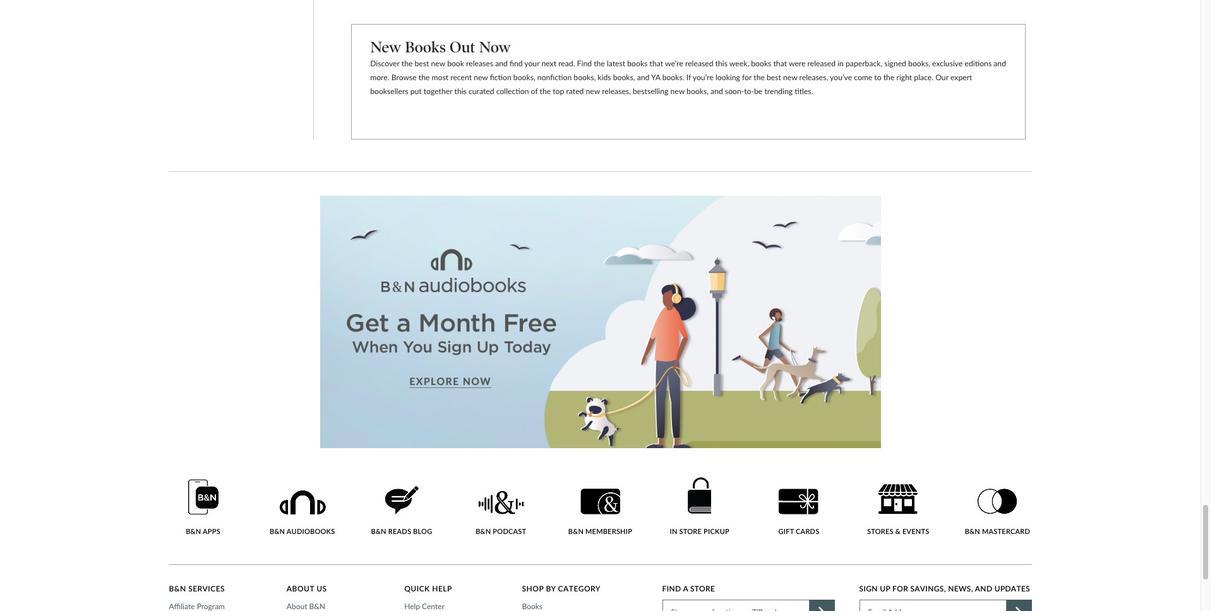 Task type: describe. For each thing, give the bounding box(es) containing it.
kids
[[598, 73, 611, 82]]

books, down you're
[[687, 87, 709, 96]]

b&n services
[[169, 585, 225, 594]]

paperback,
[[846, 59, 883, 69]]

bestselling
[[633, 87, 669, 96]]

b&n reads blog
[[371, 527, 432, 536]]

discover
[[370, 59, 400, 69]]

quick help
[[404, 585, 452, 594]]

savings,
[[911, 585, 946, 594]]

b&n reads blog link
[[368, 486, 436, 536]]

releases
[[466, 59, 493, 69]]

latest
[[607, 59, 626, 69]]

b&n mastercard link
[[964, 489, 1032, 536]]

0 horizontal spatial best
[[415, 59, 429, 69]]

up
[[880, 585, 891, 594]]

week,
[[730, 59, 749, 69]]

stores & events
[[867, 527, 930, 536]]

to
[[875, 73, 882, 82]]

in store pickup link
[[666, 477, 734, 536]]

we're
[[665, 59, 683, 69]]

for inside new books out now discover the best new book releases and find your next read. find the latest books that we're released this week, books that were released in paperback, signed books, exclusive editions and more. browse the most recent new fiction books, nonfiction books, kids books, and ya books. if you're looking for the best new releases, you've come to the right place. our expert booksellers put together this curated collection of the top rated new releases, bestselling new books, and soon-to-be trending titles.
[[742, 73, 752, 82]]

1 horizontal spatial this
[[715, 59, 728, 69]]

new up the most
[[431, 59, 445, 69]]

fiction
[[490, 73, 512, 82]]

b&n apps
[[186, 527, 220, 536]]

updates
[[995, 585, 1030, 594]]

new down were
[[783, 73, 798, 82]]

soon-
[[725, 87, 744, 96]]

and up 'fiction'
[[495, 59, 508, 69]]

books
[[405, 38, 446, 56]]

b&n audiobooks link
[[268, 490, 337, 536]]

b&n apps link
[[169, 479, 237, 536]]

b&n for b&n services
[[169, 585, 186, 594]]

the right to
[[884, 73, 895, 82]]

b&n podcast link
[[467, 491, 535, 536]]

new right rated
[[586, 87, 600, 96]]

read.
[[559, 59, 575, 69]]

the left the most
[[419, 73, 430, 82]]

b&n membership link
[[566, 489, 635, 536]]

expert
[[951, 73, 972, 82]]

2 books from the left
[[751, 59, 772, 69]]

b&n podcast
[[476, 527, 526, 536]]

store
[[679, 527, 702, 536]]

together
[[424, 87, 453, 96]]

editions
[[965, 59, 992, 69]]

b&n audiobooks
[[270, 527, 335, 536]]

1 that from the left
[[650, 59, 663, 69]]

and down looking
[[711, 87, 723, 96]]

book
[[447, 59, 464, 69]]

news,
[[948, 585, 973, 594]]

1 released from the left
[[685, 59, 714, 69]]

rated
[[566, 87, 584, 96]]

1 horizontal spatial releases,
[[799, 73, 828, 82]]

new up curated
[[474, 73, 488, 82]]

new
[[370, 38, 401, 56]]

looking
[[716, 73, 740, 82]]

books, down latest
[[613, 73, 635, 82]]

nonfiction
[[537, 73, 572, 82]]

titles.
[[795, 87, 813, 96]]

new books out now discover the best new book releases and find your next read. find the latest books that we're released this week, books that were released in paperback, signed books, exclusive editions and more. browse the most recent new fiction books, nonfiction books, kids books, and ya books. if you're looking for the best new releases, you've come to the right place. our expert booksellers put together this curated collection of the top rated new releases, bestselling new books, and soon-to-be trending titles.
[[370, 38, 1006, 96]]

apps
[[203, 527, 220, 536]]

membership
[[586, 527, 632, 536]]

right
[[897, 73, 912, 82]]

exclusive
[[932, 59, 963, 69]]

come
[[854, 73, 873, 82]]

stores & events link
[[864, 484, 933, 536]]

Please complete this field to find a store text field
[[662, 600, 810, 611]]

to-
[[744, 87, 754, 96]]

out
[[450, 38, 475, 56]]

b&n for b&n apps
[[186, 527, 201, 536]]

b&n for b&n podcast
[[476, 527, 491, 536]]

b&n for b&n mastercard
[[965, 527, 980, 536]]

us
[[317, 585, 327, 594]]

new down the books. at top right
[[671, 87, 685, 96]]

signed
[[885, 59, 906, 69]]

1 vertical spatial find
[[662, 585, 681, 594]]

2 that from the left
[[774, 59, 787, 69]]

b&n membership
[[568, 527, 632, 536]]

your
[[525, 59, 540, 69]]

trending
[[765, 87, 793, 96]]

curated
[[469, 87, 494, 96]]

books, up rated
[[574, 73, 596, 82]]

b&n mastercard
[[965, 527, 1030, 536]]

blog
[[413, 527, 432, 536]]

collection
[[496, 87, 529, 96]]

most
[[432, 73, 449, 82]]

1 vertical spatial releases,
[[602, 87, 631, 96]]

top
[[553, 87, 564, 96]]

quick
[[404, 585, 430, 594]]

place.
[[914, 73, 934, 82]]

recent
[[451, 73, 472, 82]]



Task type: vqa. For each thing, say whether or not it's contained in the screenshot.
self-help & relationships link
no



Task type: locate. For each thing, give the bounding box(es) containing it.
find right read.
[[577, 59, 592, 69]]

b&n left apps
[[186, 527, 201, 536]]

that left were
[[774, 59, 787, 69]]

0 vertical spatial this
[[715, 59, 728, 69]]

put
[[410, 87, 422, 96]]

next
[[542, 59, 557, 69]]

find
[[510, 59, 523, 69]]

0 vertical spatial for
[[742, 73, 752, 82]]

1 vertical spatial this
[[455, 87, 467, 96]]

best down books
[[415, 59, 429, 69]]

booksellers
[[370, 87, 408, 96]]

b&n left reads
[[371, 527, 386, 536]]

releases,
[[799, 73, 828, 82], [602, 87, 631, 96]]

0 vertical spatial find
[[577, 59, 592, 69]]

sign
[[859, 585, 878, 594]]

and
[[495, 59, 508, 69], [994, 59, 1006, 69], [637, 73, 650, 82], [711, 87, 723, 96], [975, 585, 993, 594]]

that
[[650, 59, 663, 69], [774, 59, 787, 69]]

the up kids
[[594, 59, 605, 69]]

browse
[[391, 73, 417, 82]]

1 horizontal spatial books
[[751, 59, 772, 69]]

that up ya
[[650, 59, 663, 69]]

2 released from the left
[[808, 59, 836, 69]]

1 horizontal spatial best
[[767, 73, 781, 82]]

Please complete this field text field
[[859, 600, 1007, 611]]

audiobooks
[[287, 527, 335, 536]]

1 vertical spatial best
[[767, 73, 781, 82]]

1 vertical spatial for
[[893, 585, 908, 594]]

0 horizontal spatial for
[[742, 73, 752, 82]]

ya
[[651, 73, 660, 82]]

0 vertical spatial releases,
[[799, 73, 828, 82]]

released up you're
[[685, 59, 714, 69]]

more.
[[370, 73, 390, 82]]

books, down your
[[513, 73, 536, 82]]

books
[[627, 59, 648, 69], [751, 59, 772, 69]]

b&n for b&n reads blog
[[371, 527, 386, 536]]

find a store
[[662, 585, 715, 594]]

mastercard
[[982, 527, 1030, 536]]

0 horizontal spatial released
[[685, 59, 714, 69]]

b&n
[[186, 527, 201, 536], [270, 527, 285, 536], [371, 527, 386, 536], [476, 527, 491, 536], [568, 527, 584, 536], [965, 527, 980, 536], [169, 585, 186, 594]]

1 horizontal spatial released
[[808, 59, 836, 69]]

b&n for b&n membership
[[568, 527, 584, 536]]

0 horizontal spatial releases,
[[602, 87, 631, 96]]

for up to-
[[742, 73, 752, 82]]

books, up place.
[[908, 59, 930, 69]]

best up trending
[[767, 73, 781, 82]]

stores
[[867, 527, 894, 536]]

1 horizontal spatial for
[[893, 585, 908, 594]]

new
[[431, 59, 445, 69], [474, 73, 488, 82], [783, 73, 798, 82], [586, 87, 600, 96], [671, 87, 685, 96]]

1 horizontal spatial find
[[662, 585, 681, 594]]

help
[[432, 585, 452, 594]]

released left in on the right of the page
[[808, 59, 836, 69]]

gift cards link
[[765, 489, 833, 536]]

0 horizontal spatial this
[[455, 87, 467, 96]]

a
[[683, 585, 688, 594]]

0 vertical spatial best
[[415, 59, 429, 69]]

gift
[[779, 527, 794, 536]]

books.
[[662, 73, 685, 82]]

for right up
[[893, 585, 908, 594]]

b&n left services
[[169, 585, 186, 594]]

releases, up titles.
[[799, 73, 828, 82]]

0 horizontal spatial find
[[577, 59, 592, 69]]

books right the 'week,'
[[751, 59, 772, 69]]

and right news,
[[975, 585, 993, 594]]

the up be
[[754, 73, 765, 82]]

pickup
[[704, 527, 730, 536]]

this
[[715, 59, 728, 69], [455, 87, 467, 96]]

best
[[415, 59, 429, 69], [767, 73, 781, 82]]

you've
[[830, 73, 852, 82]]

find left a
[[662, 585, 681, 594]]

events
[[903, 527, 930, 536]]

of
[[531, 87, 538, 96]]

releases, down kids
[[602, 87, 631, 96]]

&
[[896, 527, 901, 536]]

in
[[670, 527, 678, 536]]

store
[[690, 585, 715, 594]]

gift cards
[[779, 527, 820, 536]]

find
[[577, 59, 592, 69], [662, 585, 681, 594]]

this down recent
[[455, 87, 467, 96]]

podcast
[[493, 527, 526, 536]]

find inside new books out now discover the best new book releases and find your next read. find the latest books that we're released this week, books that were released in paperback, signed books, exclusive editions and more. browse the most recent new fiction books, nonfiction books, kids books, and ya books. if you're looking for the best new releases, you've come to the right place. our expert booksellers put together this curated collection of the top rated new releases, bestselling new books, and soon-to-be trending titles.
[[577, 59, 592, 69]]

advertisement element
[[320, 196, 881, 448]]

the right of
[[540, 87, 551, 96]]

1 books from the left
[[627, 59, 648, 69]]

b&n left audiobooks on the bottom of the page
[[270, 527, 285, 536]]

the up browse at the top left of page
[[402, 59, 413, 69]]

b&n for b&n audiobooks
[[270, 527, 285, 536]]

about us
[[287, 585, 327, 594]]

sign up for savings, news, and updates
[[859, 585, 1030, 594]]

were
[[789, 59, 806, 69]]

about
[[287, 585, 314, 594]]

now
[[479, 38, 511, 56]]

b&n left membership
[[568, 527, 584, 536]]

and left ya
[[637, 73, 650, 82]]

books right latest
[[627, 59, 648, 69]]

and right editions
[[994, 59, 1006, 69]]

0 horizontal spatial books
[[627, 59, 648, 69]]

you're
[[693, 73, 714, 82]]

1 horizontal spatial that
[[774, 59, 787, 69]]

our
[[936, 73, 949, 82]]

shop by category
[[522, 585, 601, 594]]

in store pickup
[[670, 527, 730, 536]]

if
[[686, 73, 691, 82]]

b&n left podcast
[[476, 527, 491, 536]]

be
[[754, 87, 763, 96]]

this up looking
[[715, 59, 728, 69]]

services
[[188, 585, 225, 594]]

0 horizontal spatial that
[[650, 59, 663, 69]]

reads
[[388, 527, 411, 536]]

cards
[[796, 527, 820, 536]]

b&n left mastercard
[[965, 527, 980, 536]]



